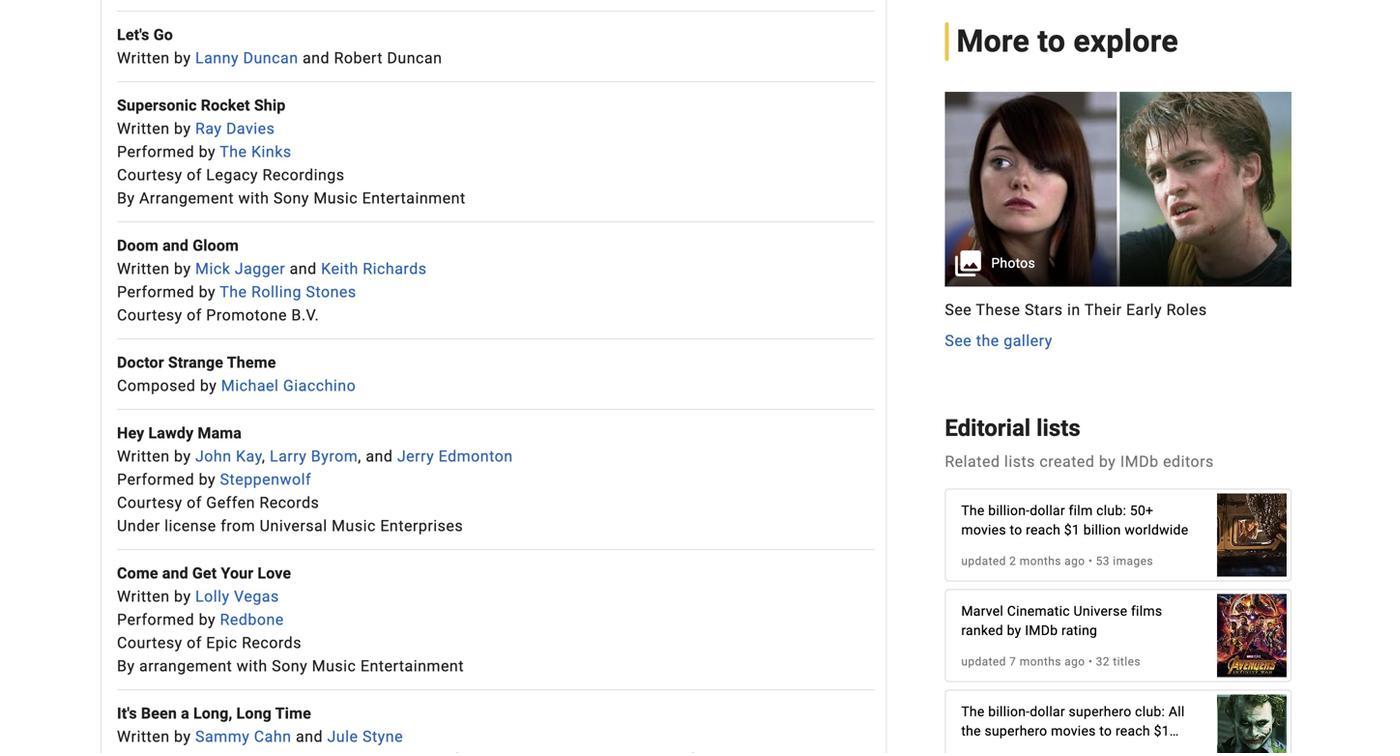 Task type: describe. For each thing, give the bounding box(es) containing it.
recordings
[[262, 166, 345, 184]]

their
[[1085, 301, 1122, 319]]

laura dern and dewanda wise in jurassic world dominion (2022) image
[[1217, 484, 1287, 587]]

6 written from the top
[[117, 728, 170, 746]]

come and get your love written by lolly vegas performed by redbone courtesy of epic records by arrangement with sony music entertainment
[[117, 564, 464, 675]]

from
[[221, 517, 255, 535]]

by down a
[[174, 728, 191, 746]]

license
[[164, 517, 216, 535]]

more to explore
[[957, 23, 1178, 59]]

lists for editorial
[[1037, 414, 1081, 442]]

composed
[[117, 377, 196, 395]]

roles
[[1167, 301, 1207, 319]]

lolly
[[195, 587, 230, 606]]

the kinks link
[[220, 143, 292, 161]]

it's been a long, long time
[[117, 704, 311, 723]]

jagger
[[235, 260, 285, 278]]

editors
[[1163, 452, 1214, 471]]

with inside come and get your love written by lolly vegas performed by redbone courtesy of epic records by arrangement with sony music entertainment
[[237, 657, 267, 675]]

by left ray
[[174, 119, 191, 138]]

courtesy inside doom and gloom written by mick jagger and keith richards performed by the rolling stones courtesy of promotone b.v.
[[117, 306, 182, 324]]

and inside come and get your love written by lolly vegas performed by redbone courtesy of epic records by arrangement with sony music entertainment
[[162, 564, 188, 582]]

ago for universe
[[1065, 655, 1085, 669]]

music inside supersonic rocket ship written by ray davies performed by the kinks courtesy of legacy recordings by arrangement with sony music entertainment
[[314, 189, 358, 207]]

see these stars in their early roles
[[945, 301, 1207, 319]]

club: for reach
[[1135, 704, 1165, 720]]

mama
[[198, 424, 242, 442]]

created
[[1040, 452, 1095, 471]]

by down the "mick"
[[199, 283, 216, 301]]

keith
[[321, 260, 359, 278]]

the billion-dollar superhero club: all the superhero movies to reach $1 billion worldwide link
[[946, 685, 1291, 753]]

see for see the gallery
[[945, 332, 972, 350]]

supersonic rocket ship written by ray davies performed by the kinks courtesy of legacy recordings by arrangement with sony music entertainment
[[117, 96, 466, 207]]

of inside come and get your love written by lolly vegas performed by redbone courtesy of epic records by arrangement with sony music entertainment
[[187, 634, 202, 652]]

the inside doom and gloom written by mick jagger and keith richards performed by the rolling stones courtesy of promotone b.v.
[[220, 283, 247, 301]]

the inside "the billion-dollar film club: 50+ movies to reach $1 billion worldwide"
[[961, 503, 985, 519]]

images
[[1113, 554, 1153, 568]]

ray
[[195, 119, 222, 138]]

photos group
[[945, 92, 1292, 287]]

ship
[[254, 96, 286, 115]]

the inside supersonic rocket ship written by ray davies performed by the kinks courtesy of legacy recordings by arrangement with sony music entertainment
[[220, 143, 247, 161]]

movies inside "the billion-dollar film club: 50+ movies to reach $1 billion worldwide"
[[961, 522, 1006, 538]]

production art image
[[945, 92, 1292, 287]]

doom
[[117, 236, 159, 255]]

written inside supersonic rocket ship written by ray davies performed by the kinks courtesy of legacy recordings by arrangement with sony music entertainment
[[117, 119, 170, 138]]

lanny duncan link
[[195, 49, 298, 67]]

by right created
[[1099, 452, 1116, 471]]

dollar for movies
[[1030, 704, 1065, 720]]

1 duncan from the left
[[243, 49, 298, 67]]

and down time
[[296, 728, 323, 746]]

updated for the billion-dollar film club: 50+ movies to reach $1 billion worldwide
[[961, 554, 1006, 568]]

by left lolly
[[174, 587, 191, 606]]

these
[[976, 301, 1021, 319]]

7
[[1010, 655, 1016, 669]]

reach inside the billion-dollar superhero club: all the superhero movies to reach $1 billion worldwide
[[1116, 723, 1150, 739]]

steppenwolf
[[220, 470, 311, 489]]

let's
[[117, 26, 149, 44]]

of inside supersonic rocket ship written by ray davies performed by the kinks courtesy of legacy recordings by arrangement with sony music entertainment
[[187, 166, 202, 184]]

the rolling stones link
[[220, 283, 356, 301]]

group containing see these stars in their early roles
[[945, 92, 1292, 353]]

jule styne link
[[327, 728, 403, 746]]

and right "doom"
[[162, 236, 189, 255]]

to inside "the billion-dollar film club: 50+ movies to reach $1 billion worldwide"
[[1010, 522, 1022, 538]]

$1 inside the billion-dollar superhero club: all the superhero movies to reach $1 billion worldwide
[[1154, 723, 1170, 739]]

of inside hey lawdy mama written by john kay , larry byrom , and jerry edmonton performed by steppenwolf courtesy of geffen records under license from universal music enterprises
[[187, 494, 202, 512]]

go
[[153, 26, 173, 44]]

more
[[957, 23, 1030, 59]]

b.v.
[[291, 306, 319, 324]]

written inside let's go written by lanny duncan and robert duncan
[[117, 49, 170, 67]]

john kay link
[[195, 447, 262, 466]]

styne
[[363, 728, 403, 746]]

courtesy inside hey lawdy mama written by john kay , larry byrom , and jerry edmonton performed by steppenwolf courtesy of geffen records under license from universal music enterprises
[[117, 494, 182, 512]]

been
[[141, 704, 177, 723]]

a
[[181, 704, 189, 723]]

1 horizontal spatial superhero
[[1069, 704, 1132, 720]]

music inside hey lawdy mama written by john kay , larry byrom , and jerry edmonton performed by steppenwolf courtesy of geffen records under license from universal music enterprises
[[332, 517, 376, 535]]

movies inside the billion-dollar superhero club: all the superhero movies to reach $1 billion worldwide
[[1051, 723, 1096, 739]]

related
[[945, 452, 1000, 471]]

explore
[[1074, 23, 1178, 59]]

photos link
[[945, 92, 1292, 287]]

53
[[1096, 554, 1110, 568]]

0 vertical spatial to
[[1038, 23, 1066, 59]]

ranked
[[961, 623, 1004, 639]]

written inside come and get your love written by lolly vegas performed by redbone courtesy of epic records by arrangement with sony music entertainment
[[117, 587, 170, 606]]

by down john
[[199, 470, 216, 489]]

sony inside supersonic rocket ship written by ray davies performed by the kinks courtesy of legacy recordings by arrangement with sony music entertainment
[[273, 189, 309, 207]]

michael giacchino link
[[221, 377, 356, 395]]

promotone
[[206, 306, 287, 324]]

$1 inside "the billion-dollar film club: 50+ movies to reach $1 billion worldwide"
[[1064, 522, 1080, 538]]

performed inside supersonic rocket ship written by ray davies performed by the kinks courtesy of legacy recordings by arrangement with sony music entertainment
[[117, 143, 194, 161]]

rolling
[[251, 283, 302, 301]]

sammy cahn link
[[195, 728, 292, 746]]

billion inside "the billion-dollar film club: 50+ movies to reach $1 billion worldwide"
[[1084, 522, 1121, 538]]

mick
[[195, 260, 230, 278]]

early
[[1126, 301, 1162, 319]]

heath ledger in the dark knight (2008) image
[[1217, 685, 1287, 753]]

jerry edmonton link
[[397, 447, 513, 466]]

time
[[275, 704, 311, 723]]

• for universe
[[1089, 655, 1093, 669]]

updated 7 months ago • 32 titles
[[961, 655, 1141, 669]]

entertainment inside supersonic rocket ship written by ray davies performed by the kinks courtesy of legacy recordings by arrangement with sony music entertainment
[[362, 189, 466, 207]]

cinematic
[[1007, 603, 1070, 619]]

billion inside the billion-dollar superhero club: all the superhero movies to reach $1 billion worldwide
[[961, 743, 999, 753]]

courtesy inside supersonic rocket ship written by ray davies performed by the kinks courtesy of legacy recordings by arrangement with sony music entertainment
[[117, 166, 182, 184]]

strange
[[168, 353, 223, 372]]

with inside supersonic rocket ship written by ray davies performed by the kinks courtesy of legacy recordings by arrangement with sony music entertainment
[[238, 189, 269, 207]]

love
[[258, 564, 291, 582]]

2 , from the left
[[358, 447, 361, 466]]

2
[[1010, 554, 1016, 568]]

by down ray
[[199, 143, 216, 161]]

in
[[1067, 301, 1081, 319]]

updated for marvel cinematic universe films ranked by imdb rating
[[961, 655, 1006, 669]]

by down lolly
[[199, 611, 216, 629]]

supersonic
[[117, 96, 197, 115]]

rating
[[1062, 623, 1098, 639]]

written inside hey lawdy mama written by john kay , larry byrom , and jerry edmonton performed by steppenwolf courtesy of geffen records under license from universal music enterprises
[[117, 447, 170, 466]]

to inside the billion-dollar superhero club: all the superhero movies to reach $1 billion worldwide
[[1100, 723, 1112, 739]]

let's go written by lanny duncan and robert duncan
[[117, 26, 442, 67]]

long,
[[193, 704, 232, 723]]

records inside hey lawdy mama written by john kay , larry byrom , and jerry edmonton performed by steppenwolf courtesy of geffen records under license from universal music enterprises
[[259, 494, 319, 512]]

performed inside come and get your love written by lolly vegas performed by redbone courtesy of epic records by arrangement with sony music entertainment
[[117, 611, 194, 629]]

redbone link
[[220, 611, 284, 629]]

davies
[[226, 119, 275, 138]]

records inside come and get your love written by lolly vegas performed by redbone courtesy of epic records by arrangement with sony music entertainment
[[242, 634, 302, 652]]

50+
[[1130, 503, 1154, 519]]

the billion-dollar superhero club: all the superhero movies to reach $1 billion worldwide
[[961, 704, 1185, 753]]

mick jagger link
[[195, 260, 285, 278]]

hey
[[117, 424, 144, 442]]

see the gallery
[[945, 332, 1053, 350]]



Task type: vqa. For each thing, say whether or not it's contained in the screenshot.
TITLES
yes



Task type: locate. For each thing, give the bounding box(es) containing it.
1 horizontal spatial ,
[[358, 447, 361, 466]]

written by sammy cahn and jule styne
[[117, 728, 403, 746]]

theme
[[227, 353, 276, 372]]

movies down related
[[961, 522, 1006, 538]]

performed down the come
[[117, 611, 194, 629]]

0 vertical spatial lists
[[1037, 414, 1081, 442]]

superhero down 32
[[1069, 704, 1132, 720]]

the up legacy
[[220, 143, 247, 161]]

sammy
[[195, 728, 250, 746]]

1 courtesy from the top
[[117, 166, 182, 184]]

music inside come and get your love written by lolly vegas performed by redbone courtesy of epic records by arrangement with sony music entertainment
[[312, 657, 356, 675]]

dollar left film
[[1030, 503, 1065, 519]]

duncan up ship
[[243, 49, 298, 67]]

gloom
[[193, 236, 239, 255]]

by inside come and get your love written by lolly vegas performed by redbone courtesy of epic records by arrangement with sony music entertainment
[[117, 657, 135, 675]]

written down let's
[[117, 49, 170, 67]]

entertainment up richards
[[362, 189, 466, 207]]

3 performed from the top
[[117, 470, 194, 489]]

2 dollar from the top
[[1030, 704, 1065, 720]]

worldwide
[[1125, 522, 1189, 538], [1003, 743, 1066, 753]]

updated left 2 at right
[[961, 554, 1006, 568]]

0 horizontal spatial to
[[1010, 522, 1022, 538]]

1 horizontal spatial duncan
[[387, 49, 442, 67]]

0 vertical spatial club:
[[1097, 503, 1126, 519]]

kay
[[236, 447, 262, 466]]

robert
[[334, 49, 383, 67]]

movies down updated 7 months ago • 32 titles
[[1051, 723, 1096, 739]]

0 horizontal spatial lists
[[1004, 452, 1035, 471]]

and inside hey lawdy mama written by john kay , larry byrom , and jerry edmonton performed by steppenwolf courtesy of geffen records under license from universal music enterprises
[[366, 447, 393, 466]]

1 vertical spatial see
[[945, 332, 972, 350]]

by down strange on the left top of the page
[[200, 377, 217, 395]]

0 horizontal spatial billion
[[961, 743, 999, 753]]

2 • from the top
[[1089, 655, 1093, 669]]

2 see from the top
[[945, 332, 972, 350]]

0 horizontal spatial worldwide
[[1003, 743, 1066, 753]]

to up 2 at right
[[1010, 522, 1022, 538]]

0 vertical spatial superhero
[[1069, 704, 1132, 720]]

2 vertical spatial to
[[1100, 723, 1112, 739]]

jule
[[327, 728, 358, 746]]

0 vertical spatial worldwide
[[1125, 522, 1189, 538]]

records down redbone
[[242, 634, 302, 652]]

lists up created
[[1037, 414, 1081, 442]]

1 vertical spatial dollar
[[1030, 704, 1065, 720]]

32
[[1096, 655, 1110, 669]]

1 vertical spatial billion-
[[988, 704, 1030, 720]]

0 horizontal spatial $1
[[1064, 522, 1080, 538]]

reach inside "the billion-dollar film club: 50+ movies to reach $1 billion worldwide"
[[1026, 522, 1061, 538]]

see for see these stars in their early roles
[[945, 301, 972, 319]]

updated left 7
[[961, 655, 1006, 669]]

of inside doom and gloom written by mick jagger and keith richards performed by the rolling stones courtesy of promotone b.v.
[[187, 306, 202, 324]]

1 vertical spatial sony
[[272, 657, 308, 675]]

worldwide inside "the billion-dollar film club: 50+ movies to reach $1 billion worldwide"
[[1125, 522, 1189, 538]]

movies
[[961, 522, 1006, 538], [1051, 723, 1096, 739]]

music right universal
[[332, 517, 376, 535]]

by inside doctor strange theme composed by michael giacchino
[[200, 377, 217, 395]]

$1 down all on the right bottom
[[1154, 723, 1170, 739]]

0 vertical spatial imdb
[[1120, 452, 1159, 471]]

the
[[976, 332, 999, 350], [961, 723, 981, 739]]

written down been at the left bottom
[[117, 728, 170, 746]]

2 billion- from the top
[[988, 704, 1030, 720]]

2 of from the top
[[187, 306, 202, 324]]

2 by from the top
[[117, 657, 135, 675]]

stones
[[306, 283, 356, 301]]

films
[[1131, 603, 1162, 619]]

courtesy up arrangement at left top
[[117, 166, 182, 184]]

and up the rolling stones link at the top left of page
[[290, 260, 317, 278]]

imdb left "editors"
[[1120, 452, 1159, 471]]

1 billion- from the top
[[988, 503, 1030, 519]]

related lists created by imdb editors
[[945, 452, 1214, 471]]

billion- for to
[[988, 503, 1030, 519]]

of up strange on the left top of the page
[[187, 306, 202, 324]]

billion- for superhero
[[988, 704, 1030, 720]]

rocket
[[201, 96, 250, 115]]

byrom
[[311, 447, 358, 466]]

0 vertical spatial see
[[945, 301, 972, 319]]

2 duncan from the left
[[387, 49, 442, 67]]

1 updated from the top
[[961, 554, 1006, 568]]

doom and gloom written by mick jagger and keith richards performed by the rolling stones courtesy of promotone b.v.
[[117, 236, 427, 324]]

written inside doom and gloom written by mick jagger and keith richards performed by the rolling stones courtesy of promotone b.v.
[[117, 260, 170, 278]]

performed
[[117, 143, 194, 161], [117, 283, 194, 301], [117, 470, 194, 489], [117, 611, 194, 629]]

by up the it's
[[117, 657, 135, 675]]

steppenwolf link
[[220, 470, 311, 489]]

redbone
[[220, 611, 284, 629]]

performed down supersonic
[[117, 143, 194, 161]]

1 horizontal spatial movies
[[1051, 723, 1096, 739]]

dollar inside the billion-dollar superhero club: all the superhero movies to reach $1 billion worldwide
[[1030, 704, 1065, 720]]

arrangement
[[139, 189, 234, 207]]

months right 7
[[1020, 655, 1061, 669]]

marvel
[[961, 603, 1004, 619]]

and left jerry
[[366, 447, 393, 466]]

billion- inside the billion-dollar superhero club: all the superhero movies to reach $1 billion worldwide
[[988, 704, 1030, 720]]

richards
[[363, 260, 427, 278]]

see left these
[[945, 301, 972, 319]]

0 vertical spatial sony
[[273, 189, 309, 207]]

ago for dollar
[[1065, 554, 1085, 568]]

1 see from the top
[[945, 301, 972, 319]]

ago left 53 on the bottom right
[[1065, 554, 1085, 568]]

courtesy inside come and get your love written by lolly vegas performed by redbone courtesy of epic records by arrangement with sony music entertainment
[[117, 634, 182, 652]]

ray davies link
[[195, 119, 275, 138]]

doctor
[[117, 353, 164, 372]]

0 vertical spatial dollar
[[1030, 503, 1065, 519]]

0 horizontal spatial imdb
[[1025, 623, 1058, 639]]

under
[[117, 517, 160, 535]]

with down epic
[[237, 657, 267, 675]]

1 vertical spatial records
[[242, 634, 302, 652]]

2 courtesy from the top
[[117, 306, 182, 324]]

music down the recordings
[[314, 189, 358, 207]]

group
[[945, 92, 1292, 353]]

to
[[1038, 23, 1066, 59], [1010, 522, 1022, 538], [1100, 723, 1112, 739]]

performed inside hey lawdy mama written by john kay , larry byrom , and jerry edmonton performed by steppenwolf courtesy of geffen records under license from universal music enterprises
[[117, 470, 194, 489]]

larry
[[270, 447, 307, 466]]

reach up updated 2 months ago • 53 images at the right of page
[[1026, 522, 1061, 538]]

1 vertical spatial lists
[[1004, 452, 1035, 471]]

months
[[1020, 554, 1061, 568], [1020, 655, 1061, 669]]

5 written from the top
[[117, 587, 170, 606]]

0 horizontal spatial duncan
[[243, 49, 298, 67]]

superhero
[[1069, 704, 1132, 720], [985, 723, 1047, 739]]

by up "doom"
[[117, 189, 135, 207]]

1 , from the left
[[262, 447, 265, 466]]

imdb down cinematic
[[1025, 623, 1058, 639]]

months for to
[[1020, 554, 1061, 568]]

by inside supersonic rocket ship written by ray davies performed by the kinks courtesy of legacy recordings by arrangement with sony music entertainment
[[117, 189, 135, 207]]

by
[[174, 49, 191, 67], [174, 119, 191, 138], [199, 143, 216, 161], [174, 260, 191, 278], [199, 283, 216, 301], [200, 377, 217, 395], [174, 447, 191, 466], [1099, 452, 1116, 471], [199, 470, 216, 489], [174, 587, 191, 606], [199, 611, 216, 629], [1007, 623, 1022, 639], [174, 728, 191, 746]]

1 ago from the top
[[1065, 554, 1085, 568]]

universe
[[1074, 603, 1128, 619]]

1 vertical spatial reach
[[1116, 723, 1150, 739]]

1 vertical spatial imdb
[[1025, 623, 1058, 639]]

long
[[236, 704, 272, 723]]

• left 32
[[1089, 655, 1093, 669]]

1 vertical spatial updated
[[961, 655, 1006, 669]]

1 months from the top
[[1020, 554, 1061, 568]]

$1 down film
[[1064, 522, 1080, 538]]

1 horizontal spatial club:
[[1135, 704, 1165, 720]]

edmonton
[[439, 447, 513, 466]]

courtesy up doctor
[[117, 306, 182, 324]]

by down lawdy
[[174, 447, 191, 466]]

updated 2 months ago • 53 images
[[961, 554, 1153, 568]]

1 vertical spatial music
[[332, 517, 376, 535]]

0 vertical spatial reach
[[1026, 522, 1061, 538]]

• left 53 on the bottom right
[[1089, 554, 1093, 568]]

0 vertical spatial billion
[[1084, 522, 1121, 538]]

1 vertical spatial ago
[[1065, 655, 1085, 669]]

• for dollar
[[1089, 554, 1093, 568]]

by inside marvel cinematic universe films ranked by imdb rating
[[1007, 623, 1022, 639]]

1 vertical spatial the
[[961, 723, 981, 739]]

giacchino
[[283, 377, 356, 395]]

2 vertical spatial music
[[312, 657, 356, 675]]

see inside button
[[945, 332, 972, 350]]

billion- down 7
[[988, 704, 1030, 720]]

2 ago from the top
[[1065, 655, 1085, 669]]

the down mick jagger link
[[220, 283, 247, 301]]

sony down the recordings
[[273, 189, 309, 207]]

music up jule
[[312, 657, 356, 675]]

1 vertical spatial club:
[[1135, 704, 1165, 720]]

0 horizontal spatial reach
[[1026, 522, 1061, 538]]

3 of from the top
[[187, 494, 202, 512]]

and left robert at the top left of the page
[[303, 49, 330, 67]]

1 horizontal spatial imdb
[[1120, 452, 1159, 471]]

4 of from the top
[[187, 634, 202, 652]]

ago left 32
[[1065, 655, 1085, 669]]

1 horizontal spatial reach
[[1116, 723, 1150, 739]]

4 performed from the top
[[117, 611, 194, 629]]

0 vertical spatial updated
[[961, 554, 1006, 568]]

the down 'ranked'
[[961, 704, 985, 720]]

worldwide down updated 7 months ago • 32 titles
[[1003, 743, 1066, 753]]

0 vertical spatial months
[[1020, 554, 1061, 568]]

1 horizontal spatial $1
[[1154, 723, 1170, 739]]

2 written from the top
[[117, 119, 170, 138]]

1 written from the top
[[117, 49, 170, 67]]

sony up time
[[272, 657, 308, 675]]

0 vertical spatial records
[[259, 494, 319, 512]]

billion
[[1084, 522, 1121, 538], [961, 743, 999, 753]]

2 performed from the top
[[117, 283, 194, 301]]

the
[[220, 143, 247, 161], [220, 283, 247, 301], [961, 503, 985, 519], [961, 704, 985, 720]]

arrangement
[[139, 657, 232, 675]]

$1
[[1064, 522, 1080, 538], [1154, 723, 1170, 739]]

0 vertical spatial the
[[976, 332, 999, 350]]

0 horizontal spatial ,
[[262, 447, 265, 466]]

worldwide inside the billion-dollar superhero club: all the superhero movies to reach $1 billion worldwide
[[1003, 743, 1066, 753]]

the inside the billion-dollar superhero club: all the superhero movies to reach $1 billion worldwide
[[961, 704, 985, 720]]

records up universal
[[259, 494, 319, 512]]

see left gallery
[[945, 332, 972, 350]]

4 courtesy from the top
[[117, 634, 182, 652]]

1 dollar from the top
[[1030, 503, 1065, 519]]

written down the come
[[117, 587, 170, 606]]

the down related
[[961, 503, 985, 519]]

with down legacy
[[238, 189, 269, 207]]

epic
[[206, 634, 237, 652]]

performed down "doom"
[[117, 283, 194, 301]]

1 vertical spatial billion
[[961, 743, 999, 753]]

by down cinematic
[[1007, 623, 1022, 639]]

duncan right robert at the top left of the page
[[387, 49, 442, 67]]

1 vertical spatial movies
[[1051, 723, 1096, 739]]

0 vertical spatial music
[[314, 189, 358, 207]]

marvel cinematic universe films ranked by imdb rating
[[961, 603, 1162, 639]]

0 horizontal spatial movies
[[961, 522, 1006, 538]]

michael
[[221, 377, 279, 395]]

0 vertical spatial by
[[117, 189, 135, 207]]

of up arrangement at left top
[[187, 166, 202, 184]]

to right more
[[1038, 23, 1066, 59]]

all
[[1169, 704, 1185, 720]]

stars
[[1025, 301, 1063, 319]]

months right 2 at right
[[1020, 554, 1061, 568]]

1 vertical spatial to
[[1010, 522, 1022, 538]]

performed down lawdy
[[117, 470, 194, 489]]

the billion-dollar film club: 50+ movies to reach $1 billion worldwide
[[961, 503, 1189, 538]]

club: inside "the billion-dollar film club: 50+ movies to reach $1 billion worldwide"
[[1097, 503, 1126, 519]]

of
[[187, 166, 202, 184], [187, 306, 202, 324], [187, 494, 202, 512], [187, 634, 202, 652]]

the inside the billion-dollar superhero club: all the superhero movies to reach $1 billion worldwide
[[961, 723, 981, 739]]

2 months from the top
[[1020, 655, 1061, 669]]

sony inside come and get your love written by lolly vegas performed by redbone courtesy of epic records by arrangement with sony music entertainment
[[272, 657, 308, 675]]

by left the lanny
[[174, 49, 191, 67]]

the inside see the gallery button
[[976, 332, 999, 350]]

performed inside doom and gloom written by mick jagger and keith richards performed by the rolling stones courtesy of promotone b.v.
[[117, 283, 194, 301]]

by inside let's go written by lanny duncan and robert duncan
[[174, 49, 191, 67]]

1 vertical spatial months
[[1020, 655, 1061, 669]]

film
[[1069, 503, 1093, 519]]

worldwide down 50+
[[1125, 522, 1189, 538]]

courtesy up under
[[117, 494, 182, 512]]

1 vertical spatial entertainment
[[360, 657, 464, 675]]

see the gallery button
[[945, 329, 1053, 353]]

0 vertical spatial movies
[[961, 522, 1006, 538]]

1 vertical spatial $1
[[1154, 723, 1170, 739]]

kinks
[[251, 143, 292, 161]]

3 courtesy from the top
[[117, 494, 182, 512]]

club: left 50+
[[1097, 503, 1126, 519]]

don cheadle, robert downey jr., josh brolin, vin diesel, paul bettany, bradley cooper, chris evans, sean gunn, scarlett johansson, elizabeth olsen, chris pratt, mark ruffalo, zoe saldana, benedict wong, terry notary, anthony mackie, chris hemsworth, dave bautista, benedict cumberbatch, chadwick boseman, sebastian stan, danai gurira, karen gillan, pom klementieff, letitia wright, and tom holland in avengers: infinity war (2018) image
[[1217, 584, 1287, 687]]

1 horizontal spatial worldwide
[[1125, 522, 1189, 538]]

universal
[[260, 517, 327, 535]]

larry byrom link
[[270, 447, 358, 466]]

0 vertical spatial billion-
[[988, 503, 1030, 519]]

by left the "mick"
[[174, 260, 191, 278]]

billion- inside "the billion-dollar film club: 50+ movies to reach $1 billion worldwide"
[[988, 503, 1030, 519]]

club: for billion
[[1097, 503, 1126, 519]]

1 horizontal spatial lists
[[1037, 414, 1081, 442]]

1 by from the top
[[117, 189, 135, 207]]

keith richards link
[[321, 260, 427, 278]]

1 horizontal spatial billion
[[1084, 522, 1121, 538]]

1 of from the top
[[187, 166, 202, 184]]

club: inside the billion-dollar superhero club: all the superhero movies to reach $1 billion worldwide
[[1135, 704, 1165, 720]]

dollar inside "the billion-dollar film club: 50+ movies to reach $1 billion worldwide"
[[1030, 503, 1065, 519]]

lawdy
[[148, 424, 194, 442]]

superhero down 7
[[985, 723, 1047, 739]]

written down supersonic
[[117, 119, 170, 138]]

club: left all on the right bottom
[[1135, 704, 1165, 720]]

lists for related
[[1004, 452, 1035, 471]]

1 vertical spatial with
[[237, 657, 267, 675]]

dollar down updated 7 months ago • 32 titles
[[1030, 704, 1065, 720]]

0 vertical spatial with
[[238, 189, 269, 207]]

with
[[238, 189, 269, 207], [237, 657, 267, 675]]

3 written from the top
[[117, 260, 170, 278]]

2 updated from the top
[[961, 655, 1006, 669]]

1 vertical spatial •
[[1089, 655, 1093, 669]]

1 vertical spatial superhero
[[985, 723, 1047, 739]]

and inside let's go written by lanny duncan and robert duncan
[[303, 49, 330, 67]]

sony
[[273, 189, 309, 207], [272, 657, 308, 675]]

dollar for reach
[[1030, 503, 1065, 519]]

1 • from the top
[[1089, 554, 1093, 568]]

1 horizontal spatial to
[[1038, 23, 1066, 59]]

courtesy up the arrangement
[[117, 634, 182, 652]]

2 horizontal spatial to
[[1100, 723, 1112, 739]]

months for rating
[[1020, 655, 1061, 669]]

dollar
[[1030, 503, 1065, 519], [1030, 704, 1065, 720]]

gallery
[[1004, 332, 1053, 350]]

and
[[303, 49, 330, 67], [162, 236, 189, 255], [290, 260, 317, 278], [366, 447, 393, 466], [162, 564, 188, 582], [296, 728, 323, 746]]

to down 32
[[1100, 723, 1112, 739]]

records
[[259, 494, 319, 512], [242, 634, 302, 652]]

imdb inside marvel cinematic universe films ranked by imdb rating
[[1025, 623, 1058, 639]]

billion- up 2 at right
[[988, 503, 1030, 519]]

cahn
[[254, 728, 292, 746]]

by
[[117, 189, 135, 207], [117, 657, 135, 675]]

, left jerry
[[358, 447, 361, 466]]

1 performed from the top
[[117, 143, 194, 161]]

lists down editorial lists
[[1004, 452, 1035, 471]]

entertainment up the styne
[[360, 657, 464, 675]]

it's
[[117, 704, 137, 723]]

john
[[195, 447, 232, 466]]

entertainment inside come and get your love written by lolly vegas performed by redbone courtesy of epic records by arrangement with sony music entertainment
[[360, 657, 464, 675]]

geffen
[[206, 494, 255, 512]]

1 vertical spatial worldwide
[[1003, 743, 1066, 753]]

, up steppenwolf
[[262, 447, 265, 466]]

0 horizontal spatial club:
[[1097, 503, 1126, 519]]

and left get
[[162, 564, 188, 582]]

of up license
[[187, 494, 202, 512]]

written down hey
[[117, 447, 170, 466]]

hey lawdy mama written by john kay , larry byrom , and jerry edmonton performed by steppenwolf courtesy of geffen records under license from universal music enterprises
[[117, 424, 513, 535]]

0 vertical spatial •
[[1089, 554, 1093, 568]]

of up the arrangement
[[187, 634, 202, 652]]

0 vertical spatial entertainment
[[362, 189, 466, 207]]

1 vertical spatial by
[[117, 657, 135, 675]]

0 horizontal spatial superhero
[[985, 723, 1047, 739]]

club:
[[1097, 503, 1126, 519], [1135, 704, 1165, 720]]

enterprises
[[380, 517, 463, 535]]

4 written from the top
[[117, 447, 170, 466]]

0 vertical spatial ago
[[1065, 554, 1085, 568]]

0 vertical spatial $1
[[1064, 522, 1080, 538]]

see these stars in their early roles link
[[945, 298, 1292, 322]]

written down "doom"
[[117, 260, 170, 278]]

reach down "titles"
[[1116, 723, 1150, 739]]



